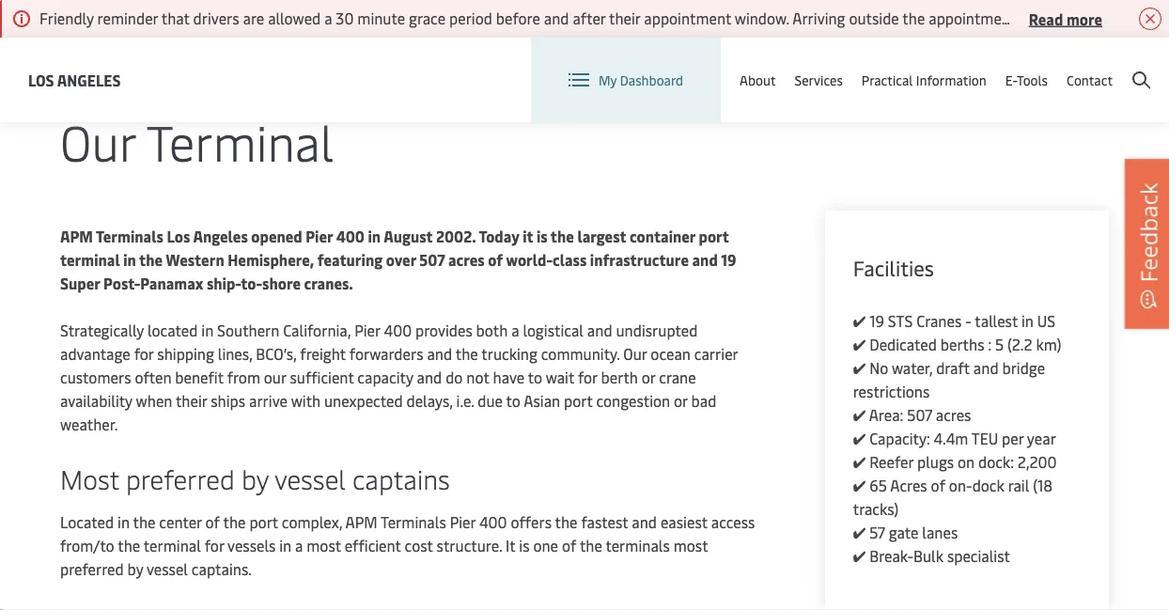 Task type: vqa. For each thing, say whether or not it's contained in the screenshot.
400 inside Located in the center of the port complex, APM Terminals Pier 400 offers the fastest and easiest access from/to the terminal for vessels in a most efficient cost structure. It is one of the terminals most preferred by vessel captains.
yes



Task type: locate. For each thing, give the bounding box(es) containing it.
0 vertical spatial a
[[512, 320, 519, 340]]

acres down 2002.
[[448, 250, 485, 270]]

of right one
[[562, 535, 577, 556]]

0 horizontal spatial pier
[[306, 226, 333, 246]]

19 right infrastructure
[[721, 250, 737, 270]]

of
[[488, 250, 503, 270], [931, 475, 946, 495], [206, 512, 220, 532], [562, 535, 577, 556]]

✔ left reefer
[[853, 452, 866, 472]]

by
[[242, 460, 269, 496], [127, 559, 143, 579]]

pier inside apm terminals los angeles opened pier 400 in august 2002. today it is the largest container port terminal in the western hemisphere, featuring over 507 acres of world-class infrastructure and 19 super post-panamax ship-to-shore cranes.
[[306, 226, 333, 246]]

0 vertical spatial vessel
[[275, 460, 346, 496]]

terminal down center
[[144, 535, 201, 556]]

9 ✔ from the top
[[853, 546, 866, 566]]

provides
[[416, 320, 473, 340]]

captains
[[353, 460, 450, 496]]

acres inside ✔ 19 sts cranes - tallest in us ✔ dedicated berths : 5 (2.2 km) ✔ no water, draft and bridge restrictions ✔ area: 507 acres ✔ capacity: 4.4m teu per year ✔ reefer plugs on dock: 2,200 ✔ 65 acres of on-dock rail (18 tracks) ✔ 57 gate lanes ✔ break-bulk specialist
[[936, 405, 972, 425]]

do
[[446, 367, 463, 387]]

1 vertical spatial angeles
[[193, 226, 248, 246]]

0 vertical spatial to
[[528, 367, 543, 387]]

preferred up center
[[126, 460, 235, 496]]

0 horizontal spatial is
[[519, 535, 530, 556]]

captains.
[[192, 559, 251, 579]]

0 vertical spatial by
[[242, 460, 269, 496]]

✔ left 65
[[853, 475, 866, 495]]

bridge
[[1003, 358, 1046, 378]]

our down los angeles link
[[60, 108, 136, 174]]

the up not
[[456, 344, 478, 364]]

1 horizontal spatial our
[[624, 344, 647, 364]]

1 vertical spatial acres
[[936, 405, 972, 425]]

in right the located
[[118, 512, 130, 532]]

1 vertical spatial 400
[[384, 320, 412, 340]]

507 inside apm terminals los angeles opened pier 400 in august 2002. today it is the largest container port terminal in the western hemisphere, featuring over 507 acres of world-class infrastructure and 19 super post-panamax ship-to-shore cranes.
[[420, 250, 445, 270]]

practical information button
[[862, 38, 987, 122]]

sufficient
[[290, 367, 354, 387]]

efficient
[[345, 535, 401, 556]]

1 horizontal spatial 19
[[870, 311, 885, 331]]

0 horizontal spatial angeles
[[57, 70, 121, 90]]

from
[[227, 367, 260, 387]]

1 horizontal spatial to
[[528, 367, 543, 387]]

507 right over
[[420, 250, 445, 270]]

terminal inside apm terminals los angeles opened pier 400 in august 2002. today it is the largest container port terminal in the western hemisphere, featuring over 507 acres of world-class infrastructure and 19 super post-panamax ship-to-shore cranes.
[[60, 250, 120, 270]]

their
[[176, 391, 207, 411]]

and down container
[[692, 250, 718, 270]]

0 vertical spatial is
[[537, 226, 548, 246]]

apm inside located in the center of the port complex, apm terminals pier 400 offers the fastest and easiest access from/to the terminal for vessels in a most efficient cost structure. it is one of the terminals most preferred by vessel captains.
[[346, 512, 378, 532]]

0 horizontal spatial our
[[60, 108, 136, 174]]

the
[[551, 226, 574, 246], [139, 250, 163, 270], [456, 344, 478, 364], [133, 512, 156, 532], [223, 512, 246, 532], [555, 512, 578, 532], [118, 535, 140, 556], [580, 535, 602, 556]]

of left on-
[[931, 475, 946, 495]]

acres
[[891, 475, 928, 495]]

400 up forwarders
[[384, 320, 412, 340]]

to right due
[[506, 391, 521, 411]]

for down community.
[[578, 367, 598, 387]]

delays,
[[407, 391, 453, 411]]

0 horizontal spatial los
[[28, 70, 54, 90]]

panamax
[[140, 273, 203, 293]]

2 horizontal spatial pier
[[450, 512, 476, 532]]

vessels
[[228, 535, 276, 556]]

pier for opened
[[306, 226, 333, 246]]

0 horizontal spatial by
[[127, 559, 143, 579]]

✔ left dedicated
[[853, 334, 866, 354]]

port inside apm terminals los angeles opened pier 400 in august 2002. today it is the largest container port terminal in the western hemisphere, featuring over 507 acres of world-class infrastructure and 19 super post-panamax ship-to-shore cranes.
[[699, 226, 729, 246]]

0 horizontal spatial port
[[250, 512, 278, 532]]

1 vertical spatial 19
[[870, 311, 885, 331]]

0 horizontal spatial 400
[[336, 226, 365, 246]]

2 horizontal spatial port
[[699, 226, 729, 246]]

vessel inside located in the center of the port complex, apm terminals pier 400 offers the fastest and easiest access from/to the terminal for vessels in a most efficient cost structure. it is one of the terminals most preferred by vessel captains.
[[147, 559, 188, 579]]

one
[[533, 535, 558, 556]]

pier up structure.
[[450, 512, 476, 532]]

1 horizontal spatial is
[[537, 226, 548, 246]]

1 horizontal spatial terminal
[[144, 535, 201, 556]]

to
[[528, 367, 543, 387], [506, 391, 521, 411]]

0 vertical spatial 507
[[420, 250, 445, 270]]

most down complex,
[[307, 535, 341, 556]]

terminal up super
[[60, 250, 120, 270]]

400 up featuring
[[336, 226, 365, 246]]

teu
[[972, 428, 999, 448]]

1 vertical spatial our
[[624, 344, 647, 364]]

1 horizontal spatial apm
[[346, 512, 378, 532]]

center
[[159, 512, 202, 532]]

and up community.
[[587, 320, 613, 340]]

acres for world-
[[448, 250, 485, 270]]

of down today
[[488, 250, 503, 270]]

fastest
[[581, 512, 628, 532]]

port down wait
[[564, 391, 593, 411]]

by up vessels at left bottom
[[242, 460, 269, 496]]

1 horizontal spatial preferred
[[126, 460, 235, 496]]

trucking
[[482, 344, 538, 364]]

0 horizontal spatial preferred
[[60, 559, 124, 579]]

not
[[467, 367, 489, 387]]

hemisphere,
[[228, 250, 314, 270]]

information
[[916, 71, 987, 89]]

1 vertical spatial preferred
[[60, 559, 124, 579]]

1 vertical spatial los
[[167, 226, 190, 246]]

los angeles link
[[28, 68, 121, 92]]

0 vertical spatial our
[[60, 108, 136, 174]]

unexpected
[[324, 391, 403, 411]]

1 horizontal spatial los
[[167, 226, 190, 246]]

terminal
[[147, 108, 334, 174]]

2 vertical spatial pier
[[450, 512, 476, 532]]

and down :
[[974, 358, 999, 378]]

0 vertical spatial acres
[[448, 250, 485, 270]]

e-
[[1006, 71, 1017, 89]]

for up often
[[134, 344, 154, 364]]

the up panamax
[[139, 250, 163, 270]]

1 horizontal spatial a
[[512, 320, 519, 340]]

0 horizontal spatial acres
[[448, 250, 485, 270]]

over
[[386, 250, 416, 270]]

is inside apm terminals los angeles opened pier 400 in august 2002. today it is the largest container port terminal in the western hemisphere, featuring over 507 acres of world-class infrastructure and 19 super post-panamax ship-to-shore cranes.
[[537, 226, 548, 246]]

507 up "capacity:"
[[907, 405, 932, 425]]

pier up featuring
[[306, 226, 333, 246]]

✔ left area: in the bottom of the page
[[853, 405, 866, 425]]

0 horizontal spatial terminals
[[96, 226, 163, 246]]

shore
[[262, 273, 301, 293]]

0 vertical spatial or
[[642, 367, 656, 387]]

read
[[1029, 8, 1064, 28]]

a down complex,
[[295, 535, 303, 556]]

today
[[479, 226, 519, 246]]

in left the us
[[1022, 311, 1034, 331]]

is right 'it'
[[519, 535, 530, 556]]

container
[[630, 226, 696, 246]]

most down the easiest
[[674, 535, 708, 556]]

used ship-to-shore (sts) cranes in north america image
[[0, 0, 1170, 36]]

vessel down center
[[147, 559, 188, 579]]

crane
[[659, 367, 696, 387]]

lines,
[[218, 344, 252, 364]]

advantage
[[60, 344, 130, 364]]

global
[[1009, 55, 1052, 75]]

los angeles
[[28, 70, 121, 90]]

0 horizontal spatial vessel
[[147, 559, 188, 579]]

1 vertical spatial or
[[674, 391, 688, 411]]

65
[[870, 475, 887, 495]]

1 vertical spatial 507
[[907, 405, 932, 425]]

0 vertical spatial preferred
[[126, 460, 235, 496]]

located
[[148, 320, 198, 340]]

1 vertical spatial vessel
[[147, 559, 188, 579]]

1 vertical spatial apm
[[346, 512, 378, 532]]

1 vertical spatial terminals
[[381, 512, 446, 532]]

2 ✔ from the top
[[853, 334, 866, 354]]

cranes
[[917, 311, 962, 331]]

easiest
[[661, 512, 708, 532]]

for
[[134, 344, 154, 364], [578, 367, 598, 387], [205, 535, 224, 556]]

our up berth at right bottom
[[624, 344, 647, 364]]

or left bad
[[674, 391, 688, 411]]

0 vertical spatial for
[[134, 344, 154, 364]]

services button
[[795, 38, 843, 122]]

1 horizontal spatial for
[[205, 535, 224, 556]]

✔ left "capacity:"
[[853, 428, 866, 448]]

terminals up cost
[[381, 512, 446, 532]]

class
[[553, 250, 587, 270]]

1 vertical spatial pier
[[355, 320, 380, 340]]

pier inside strategically located in southern california, pier 400 provides both a logistical and undisrupted advantage for shipping lines, bco's, freight forwarders and the trucking community. our ocean carrier customers often benefit from our sufficient capacity and do not have to wait for berth or crane availability when their ships arrive with unexpected delays, i.e. due to asian port congestion or bad weather.
[[355, 320, 380, 340]]

it
[[523, 226, 533, 246]]

for up captains.
[[205, 535, 224, 556]]

400 up 'it'
[[479, 512, 507, 532]]

19 left sts
[[870, 311, 885, 331]]

0 horizontal spatial 19
[[721, 250, 737, 270]]

to up asian
[[528, 367, 543, 387]]

400 inside strategically located in southern california, pier 400 provides both a logistical and undisrupted advantage for shipping lines, bco's, freight forwarders and the trucking community. our ocean carrier customers often benefit from our sufficient capacity and do not have to wait for berth or crane availability when their ships arrive with unexpected delays, i.e. due to asian port congestion or bad weather.
[[384, 320, 412, 340]]

preferred down from/to
[[60, 559, 124, 579]]

and inside ✔ 19 sts cranes - tallest in us ✔ dedicated berths : 5 (2.2 km) ✔ no water, draft and bridge restrictions ✔ area: 507 acres ✔ capacity: 4.4m teu per year ✔ reefer plugs on dock: 2,200 ✔ 65 acres of on-dock rail (18 tracks) ✔ 57 gate lanes ✔ break-bulk specialist
[[974, 358, 999, 378]]

✔ left sts
[[853, 311, 866, 331]]

location
[[898, 55, 949, 73]]

structure.
[[437, 535, 502, 556]]

draft
[[937, 358, 970, 378]]

0 vertical spatial apm
[[60, 226, 93, 246]]

0 vertical spatial terminal
[[60, 250, 120, 270]]

both
[[476, 320, 508, 340]]

the down fastest
[[580, 535, 602, 556]]

0 horizontal spatial a
[[295, 535, 303, 556]]

in inside ✔ 19 sts cranes - tallest in us ✔ dedicated berths : 5 (2.2 km) ✔ no water, draft and bridge restrictions ✔ area: 507 acres ✔ capacity: 4.4m teu per year ✔ reefer plugs on dock: 2,200 ✔ 65 acres of on-dock rail (18 tracks) ✔ 57 gate lanes ✔ break-bulk specialist
[[1022, 311, 1034, 331]]

cost
[[405, 535, 433, 556]]

in up shipping
[[202, 320, 214, 340]]

and up terminals
[[632, 512, 657, 532]]

acres inside apm terminals los angeles opened pier 400 in august 2002. today it is the largest container port terminal in the western hemisphere, featuring over 507 acres of world-class infrastructure and 19 super post-panamax ship-to-shore cranes.
[[448, 250, 485, 270]]

0 vertical spatial pier
[[306, 226, 333, 246]]

asian
[[524, 391, 560, 411]]

✔ left break-
[[853, 546, 866, 566]]

apm up super
[[60, 226, 93, 246]]

most preferred by vessel captains
[[60, 460, 450, 496]]

located in the center of the port complex, apm terminals pier 400 offers the fastest and easiest access from/to the terminal for vessels in a most efficient cost structure. it is one of the terminals most preferred by vessel captains.
[[60, 512, 755, 579]]

los
[[28, 70, 54, 90], [167, 226, 190, 246]]

of inside ✔ 19 sts cranes - tallest in us ✔ dedicated berths : 5 (2.2 km) ✔ no water, draft and bridge restrictions ✔ area: 507 acres ✔ capacity: 4.4m teu per year ✔ reefer plugs on dock: 2,200 ✔ 65 acres of on-dock rail (18 tracks) ✔ 57 gate lanes ✔ break-bulk specialist
[[931, 475, 946, 495]]

bulk
[[914, 546, 944, 566]]

0 horizontal spatial 507
[[420, 250, 445, 270]]

for inside located in the center of the port complex, apm terminals pier 400 offers the fastest and easiest access from/to the terminal for vessels in a most efficient cost structure. it is one of the terminals most preferred by vessel captains.
[[205, 535, 224, 556]]

acres up 4.4m
[[936, 405, 972, 425]]

port up vessels at left bottom
[[250, 512, 278, 532]]

vessel
[[275, 460, 346, 496], [147, 559, 188, 579]]

most
[[60, 460, 119, 496]]

bad
[[692, 391, 717, 411]]

0 horizontal spatial for
[[134, 344, 154, 364]]

2 horizontal spatial 400
[[479, 512, 507, 532]]

close alert image
[[1139, 8, 1162, 30]]

apm up efficient
[[346, 512, 378, 532]]

rail
[[1009, 475, 1030, 495]]

0 vertical spatial port
[[699, 226, 729, 246]]

400 inside apm terminals los angeles opened pier 400 in august 2002. today it is the largest container port terminal in the western hemisphere, featuring over 507 acres of world-class infrastructure and 19 super post-panamax ship-to-shore cranes.
[[336, 226, 365, 246]]

2 vertical spatial port
[[250, 512, 278, 532]]

1 vertical spatial to
[[506, 391, 521, 411]]

0 horizontal spatial apm
[[60, 226, 93, 246]]

from/to
[[60, 535, 114, 556]]

the up one
[[555, 512, 578, 532]]

acres for capacity:
[[936, 405, 972, 425]]

0 vertical spatial los
[[28, 70, 54, 90]]

7 ✔ from the top
[[853, 475, 866, 495]]

terminals inside apm terminals los angeles opened pier 400 in august 2002. today it is the largest container port terminal in the western hemisphere, featuring over 507 acres of world-class infrastructure and 19 super post-panamax ship-to-shore cranes.
[[96, 226, 163, 246]]

1 vertical spatial by
[[127, 559, 143, 579]]

and
[[692, 250, 718, 270], [587, 320, 613, 340], [427, 344, 452, 364], [974, 358, 999, 378], [417, 367, 442, 387], [632, 512, 657, 532]]

1 vertical spatial a
[[295, 535, 303, 556]]

a inside located in the center of the port complex, apm terminals pier 400 offers the fastest and easiest access from/to the terminal for vessels in a most efficient cost structure. it is one of the terminals most preferred by vessel captains.
[[295, 535, 303, 556]]

507 inside ✔ 19 sts cranes - tallest in us ✔ dedicated berths : 5 (2.2 km) ✔ no water, draft and bridge restrictions ✔ area: 507 acres ✔ capacity: 4.4m teu per year ✔ reefer plugs on dock: 2,200 ✔ 65 acres of on-dock rail (18 tracks) ✔ 57 gate lanes ✔ break-bulk specialist
[[907, 405, 932, 425]]

weather.
[[60, 414, 118, 434]]

1 vertical spatial for
[[578, 367, 598, 387]]

dock
[[973, 475, 1005, 495]]

pier for california,
[[355, 320, 380, 340]]

by left captains.
[[127, 559, 143, 579]]

1 horizontal spatial angeles
[[193, 226, 248, 246]]

terminals up post-
[[96, 226, 163, 246]]

1 vertical spatial terminal
[[144, 535, 201, 556]]

400 for provides
[[384, 320, 412, 340]]

1 horizontal spatial 507
[[907, 405, 932, 425]]

0 vertical spatial 19
[[721, 250, 737, 270]]

by inside located in the center of the port complex, apm terminals pier 400 offers the fastest and easiest access from/to the terminal for vessels in a most efficient cost structure. it is one of the terminals most preferred by vessel captains.
[[127, 559, 143, 579]]

1 vertical spatial is
[[519, 535, 530, 556]]

1 vertical spatial port
[[564, 391, 593, 411]]

pier inside located in the center of the port complex, apm terminals pier 400 offers the fastest and easiest access from/to the terminal for vessels in a most efficient cost structure. it is one of the terminals most preferred by vessel captains.
[[450, 512, 476, 532]]

berths
[[941, 334, 985, 354]]

1 horizontal spatial port
[[564, 391, 593, 411]]

feedback button
[[1125, 159, 1170, 329]]

and inside apm terminals los angeles opened pier 400 in august 2002. today it is the largest container port terminal in the western hemisphere, featuring over 507 acres of world-class infrastructure and 19 super post-panamax ship-to-shore cranes.
[[692, 250, 718, 270]]

✔
[[853, 311, 866, 331], [853, 334, 866, 354], [853, 358, 866, 378], [853, 405, 866, 425], [853, 428, 866, 448], [853, 452, 866, 472], [853, 475, 866, 495], [853, 522, 866, 542], [853, 546, 866, 566]]

preferred inside located in the center of the port complex, apm terminals pier 400 offers the fastest and easiest access from/to the terminal for vessels in a most efficient cost structure. it is one of the terminals most preferred by vessel captains.
[[60, 559, 124, 579]]

port
[[699, 226, 729, 246], [564, 391, 593, 411], [250, 512, 278, 532]]

1 horizontal spatial pier
[[355, 320, 380, 340]]

of right center
[[206, 512, 220, 532]]

terminal
[[60, 250, 120, 270], [144, 535, 201, 556]]

is right it
[[537, 226, 548, 246]]

1 horizontal spatial 400
[[384, 320, 412, 340]]

or up congestion
[[642, 367, 656, 387]]

1 horizontal spatial most
[[674, 535, 708, 556]]

0 vertical spatial terminals
[[96, 226, 163, 246]]

1 horizontal spatial by
[[242, 460, 269, 496]]

1 horizontal spatial vessel
[[275, 460, 346, 496]]

✔ left no
[[853, 358, 866, 378]]

2 vertical spatial 400
[[479, 512, 507, 532]]

0 vertical spatial angeles
[[57, 70, 121, 90]]

2 vertical spatial for
[[205, 535, 224, 556]]

freight
[[300, 344, 346, 364]]

0 horizontal spatial most
[[307, 535, 341, 556]]

a right both
[[512, 320, 519, 340]]

pier up forwarders
[[355, 320, 380, 340]]

✔ left the "57"
[[853, 522, 866, 542]]

ships
[[211, 391, 245, 411]]

vessel up complex,
[[275, 460, 346, 496]]

berth
[[601, 367, 638, 387]]

0 vertical spatial 400
[[336, 226, 365, 246]]

1 horizontal spatial terminals
[[381, 512, 446, 532]]

0 horizontal spatial terminal
[[60, 250, 120, 270]]

1 horizontal spatial acres
[[936, 405, 972, 425]]

a
[[512, 320, 519, 340], [295, 535, 303, 556]]

and inside located in the center of the port complex, apm terminals pier 400 offers the fastest and easiest access from/to the terminal for vessels in a most efficient cost structure. it is one of the terminals most preferred by vessel captains.
[[632, 512, 657, 532]]

pier
[[306, 226, 333, 246], [355, 320, 380, 340], [450, 512, 476, 532]]

port right container
[[699, 226, 729, 246]]



Task type: describe. For each thing, give the bounding box(es) containing it.
customers
[[60, 367, 131, 387]]

6 ✔ from the top
[[853, 452, 866, 472]]

services
[[795, 71, 843, 89]]

port inside located in the center of the port complex, apm terminals pier 400 offers the fastest and easiest access from/to the terminal for vessels in a most efficient cost structure. it is one of the terminals most preferred by vessel captains.
[[250, 512, 278, 532]]

us
[[1038, 311, 1056, 331]]

forwarders
[[350, 344, 424, 364]]

in inside strategically located in southern california, pier 400 provides both a logistical and undisrupted advantage for shipping lines, bco's, freight forwarders and the trucking community. our ocean carrier customers often benefit from our sufficient capacity and do not have to wait for berth or crane availability when their ships arrive with unexpected delays, i.e. due to asian port congestion or bad weather.
[[202, 320, 214, 340]]

the up vessels at left bottom
[[223, 512, 246, 532]]

infrastructure
[[590, 250, 689, 270]]

1 most from the left
[[307, 535, 341, 556]]

apm inside apm terminals los angeles opened pier 400 in august 2002. today it is the largest container port terminal in the western hemisphere, featuring over 507 acres of world-class infrastructure and 19 super post-panamax ship-to-shore cranes.
[[60, 226, 93, 246]]

often
[[135, 367, 172, 387]]

arrive
[[249, 391, 288, 411]]

0 horizontal spatial or
[[642, 367, 656, 387]]

4.4m
[[934, 428, 969, 448]]

read more
[[1029, 8, 1103, 28]]

2 most from the left
[[674, 535, 708, 556]]

angeles inside apm terminals los angeles opened pier 400 in august 2002. today it is the largest container port terminal in the western hemisphere, featuring over 507 acres of world-class infrastructure and 19 super post-panamax ship-to-shore cranes.
[[193, 226, 248, 246]]

the up class
[[551, 226, 574, 246]]

cranes.
[[304, 273, 353, 293]]

4 ✔ from the top
[[853, 405, 866, 425]]

2 horizontal spatial for
[[578, 367, 598, 387]]

global menu
[[1009, 55, 1094, 75]]

8 ✔ from the top
[[853, 522, 866, 542]]

read more button
[[1029, 7, 1103, 30]]

facilities
[[853, 254, 934, 282]]

is inside located in the center of the port complex, apm terminals pier 400 offers the fastest and easiest access from/to the terminal for vessels in a most efficient cost structure. it is one of the terminals most preferred by vessel captains.
[[519, 535, 530, 556]]

practical
[[862, 71, 913, 89]]

my
[[599, 71, 617, 89]]

the left center
[[133, 512, 156, 532]]

on-
[[949, 475, 973, 495]]

southern
[[217, 320, 280, 340]]

tallest
[[975, 311, 1018, 331]]

more
[[1067, 8, 1103, 28]]

los inside los angeles link
[[28, 70, 54, 90]]

strategically
[[60, 320, 144, 340]]

1 horizontal spatial or
[[674, 391, 688, 411]]

shipping
[[157, 344, 214, 364]]

due
[[478, 391, 503, 411]]

specialist
[[948, 546, 1011, 566]]

plugs
[[918, 452, 954, 472]]

19 inside ✔ 19 sts cranes - tallest in us ✔ dedicated berths : 5 (2.2 km) ✔ no water, draft and bridge restrictions ✔ area: 507 acres ✔ capacity: 4.4m teu per year ✔ reefer plugs on dock: 2,200 ✔ 65 acres of on-dock rail (18 tracks) ✔ 57 gate lanes ✔ break-bulk specialist
[[870, 311, 885, 331]]

super
[[60, 273, 100, 293]]

on
[[958, 452, 975, 472]]

california,
[[283, 320, 351, 340]]

restrictions
[[853, 381, 930, 401]]

0 horizontal spatial to
[[506, 391, 521, 411]]

terminals inside located in the center of the port complex, apm terminals pier 400 offers the fastest and easiest access from/to the terminal for vessels in a most efficient cost structure. it is one of the terminals most preferred by vessel captains.
[[381, 512, 446, 532]]

in up post-
[[123, 250, 136, 270]]

dedicated
[[870, 334, 937, 354]]

port inside strategically located in southern california, pier 400 provides both a logistical and undisrupted advantage for shipping lines, bco's, freight forwarders and the trucking community. our ocean carrier customers often benefit from our sufficient capacity and do not have to wait for berth or crane availability when their ships arrive with unexpected delays, i.e. due to asian port congestion or bad weather.
[[564, 391, 593, 411]]

complex,
[[282, 512, 342, 532]]

about button
[[740, 38, 776, 122]]

august
[[384, 226, 433, 246]]

2002.
[[436, 226, 476, 246]]

tracks)
[[853, 499, 899, 519]]

1 ✔ from the top
[[853, 311, 866, 331]]

dashboard
[[620, 71, 684, 89]]

strategically located in southern california, pier 400 provides both a logistical and undisrupted advantage for shipping lines, bco's, freight forwarders and the trucking community. our ocean carrier customers often benefit from our sufficient capacity and do not have to wait for berth or crane availability when their ships arrive with unexpected delays, i.e. due to asian port congestion or bad weather.
[[60, 320, 738, 434]]

contact button
[[1067, 38, 1113, 122]]

per
[[1002, 428, 1024, 448]]

507 for over
[[420, 250, 445, 270]]

a inside strategically located in southern california, pier 400 provides both a logistical and undisrupted advantage for shipping lines, bco's, freight forwarders and the trucking community. our ocean carrier customers often benefit from our sufficient capacity and do not have to wait for berth or crane availability when their ships arrive with unexpected delays, i.e. due to asian port congestion or bad weather.
[[512, 320, 519, 340]]

to-
[[241, 273, 262, 293]]

opened
[[251, 226, 302, 246]]

3 ✔ from the top
[[853, 358, 866, 378]]

57
[[870, 522, 885, 542]]

:
[[988, 334, 992, 354]]

19 inside apm terminals los angeles opened pier 400 in august 2002. today it is the largest container port terminal in the western hemisphere, featuring over 507 acres of world-class infrastructure and 19 super post-panamax ship-to-shore cranes.
[[721, 250, 737, 270]]

area:
[[869, 405, 904, 425]]

congestion
[[596, 391, 670, 411]]

no
[[870, 358, 889, 378]]

ship-
[[207, 273, 241, 293]]

ocean
[[651, 344, 691, 364]]

switch location button
[[825, 54, 949, 75]]

in right vessels at left bottom
[[279, 535, 292, 556]]

the right from/to
[[118, 535, 140, 556]]

my dashboard button
[[569, 38, 684, 122]]

wait
[[546, 367, 574, 387]]

menu
[[1056, 55, 1094, 75]]

and down provides
[[427, 344, 452, 364]]

terminal inside located in the center of the port complex, apm terminals pier 400 offers the fastest and easiest access from/to the terminal for vessels in a most efficient cost structure. it is one of the terminals most preferred by vessel captains.
[[144, 535, 201, 556]]

access
[[711, 512, 755, 532]]

located
[[60, 512, 114, 532]]

our terminal
[[60, 108, 334, 174]]

undisrupted
[[616, 320, 698, 340]]

break-
[[870, 546, 914, 566]]

km)
[[1036, 334, 1062, 354]]

i.e.
[[456, 391, 474, 411]]

507 for area:
[[907, 405, 932, 425]]

the inside strategically located in southern california, pier 400 provides both a logistical and undisrupted advantage for shipping lines, bco's, freight forwarders and the trucking community. our ocean carrier customers often benefit from our sufficient capacity and do not have to wait for berth or crane availability when their ships arrive with unexpected delays, i.e. due to asian port congestion or bad weather.
[[456, 344, 478, 364]]

sts
[[888, 311, 913, 331]]

it
[[506, 535, 516, 556]]

feedback
[[1133, 183, 1164, 283]]

and up delays,
[[417, 367, 442, 387]]

400 inside located in the center of the port complex, apm terminals pier 400 offers the fastest and easiest access from/to the terminal for vessels in a most efficient cost structure. it is one of the terminals most preferred by vessel captains.
[[479, 512, 507, 532]]

our
[[264, 367, 286, 387]]

✔ 19 sts cranes - tallest in us ✔ dedicated berths : 5 (2.2 km) ✔ no water, draft and bridge restrictions ✔ area: 507 acres ✔ capacity: 4.4m teu per year ✔ reefer plugs on dock: 2,200 ✔ 65 acres of on-dock rail (18 tracks) ✔ 57 gate lanes ✔ break-bulk specialist
[[853, 311, 1062, 566]]

world-
[[506, 250, 553, 270]]

of inside apm terminals los angeles opened pier 400 in august 2002. today it is the largest container port terminal in the western hemisphere, featuring over 507 acres of world-class infrastructure and 19 super post-panamax ship-to-shore cranes.
[[488, 250, 503, 270]]

5
[[996, 334, 1004, 354]]

dock: 2,200
[[979, 452, 1057, 472]]

have
[[493, 367, 525, 387]]

(18
[[1033, 475, 1053, 495]]

our inside strategically located in southern california, pier 400 provides both a logistical and undisrupted advantage for shipping lines, bco's, freight forwarders and the trucking community. our ocean carrier customers often benefit from our sufficient capacity and do not have to wait for berth or crane availability when their ships arrive with unexpected delays, i.e. due to asian port congestion or bad weather.
[[624, 344, 647, 364]]

practical information
[[862, 71, 987, 89]]

400 for in
[[336, 226, 365, 246]]

los inside apm terminals los angeles opened pier 400 in august 2002. today it is the largest container port terminal in the western hemisphere, featuring over 507 acres of world-class infrastructure and 19 super post-panamax ship-to-shore cranes.
[[167, 226, 190, 246]]

carrier
[[695, 344, 738, 364]]

in left august
[[368, 226, 381, 246]]

5 ✔ from the top
[[853, 428, 866, 448]]



